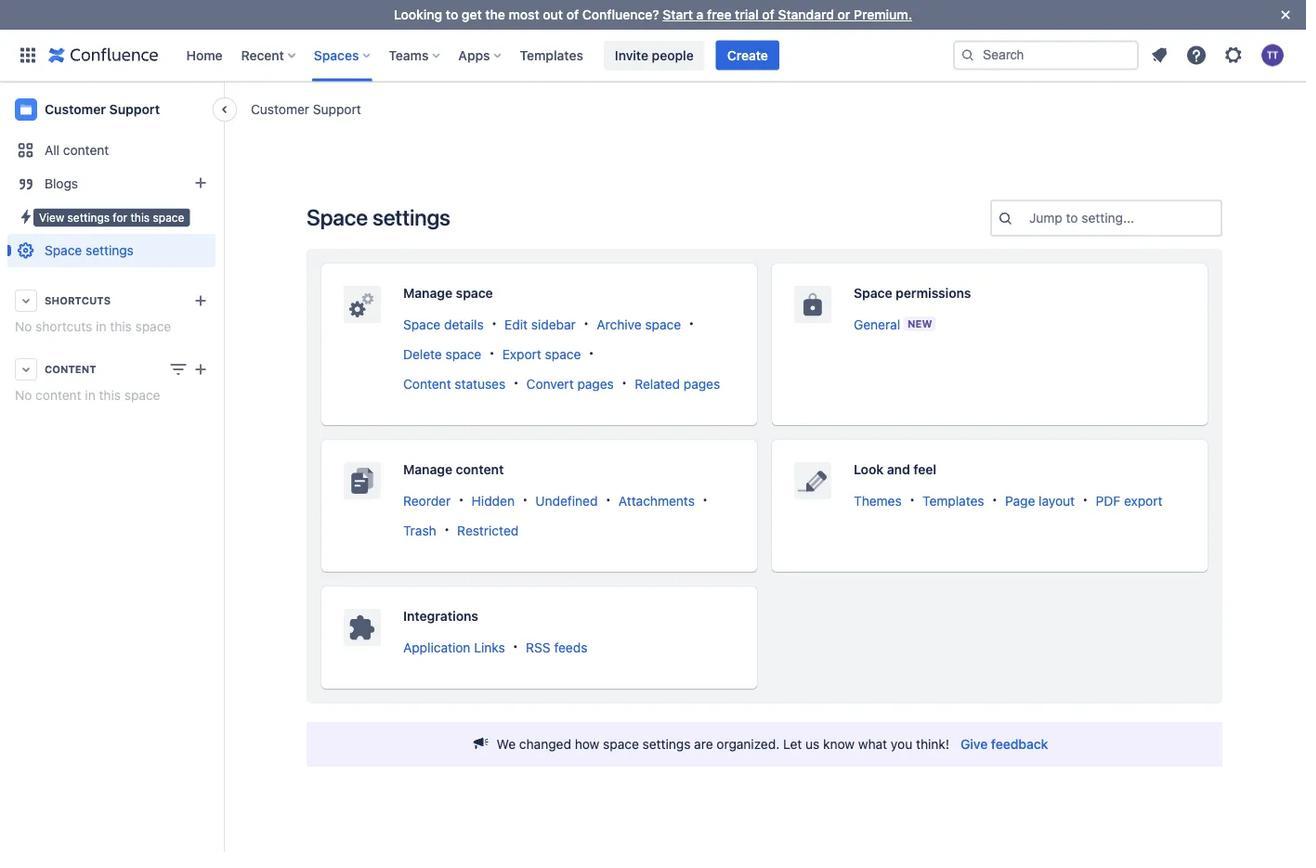 Task type: vqa. For each thing, say whether or not it's contained in the screenshot.
second CUSTOMER from the left
yes



Task type: describe. For each thing, give the bounding box(es) containing it.
your profile and preferences image
[[1262, 44, 1284, 66]]

Search field
[[953, 40, 1139, 70]]

convert
[[527, 376, 574, 391]]

all
[[45, 143, 60, 158]]

1 support from the left
[[313, 101, 361, 117]]

page layout
[[1005, 493, 1075, 509]]

manage content
[[403, 462, 504, 478]]

look and feel
[[854, 462, 937, 478]]

to for jump
[[1066, 210, 1078, 226]]

convert pages link
[[527, 376, 614, 391]]

1 of from the left
[[567, 7, 579, 22]]

templates inside global element
[[520, 47, 583, 63]]

delete space
[[403, 346, 482, 362]]

rss
[[526, 640, 551, 655]]

rss feeds
[[526, 640, 588, 655]]

help icon image
[[1186, 44, 1208, 66]]

content statuses link
[[403, 376, 506, 391]]

related
[[635, 376, 680, 391]]

people
[[652, 47, 694, 63]]

create link
[[716, 40, 779, 70]]

space element
[[0, 82, 223, 853]]

edit sidebar link
[[505, 317, 576, 332]]

no for no content in this space
[[15, 388, 32, 403]]

undefined link
[[536, 493, 598, 509]]

convert pages
[[527, 376, 614, 391]]

this for settings
[[131, 211, 150, 224]]

pdf
[[1096, 493, 1121, 509]]

space details link
[[403, 317, 484, 332]]

automation
[[45, 210, 113, 225]]

hidden link
[[472, 493, 515, 509]]

trash
[[403, 523, 436, 538]]

start
[[663, 7, 693, 22]]

trash link
[[403, 523, 436, 538]]

0 horizontal spatial customer support link
[[7, 91, 216, 128]]

support inside space element
[[109, 102, 160, 117]]

invite people
[[615, 47, 694, 63]]

archive space link
[[597, 317, 681, 332]]

teams button
[[383, 40, 447, 70]]

all content link
[[7, 134, 216, 167]]

we changed how space settings are organized. let us know what you think!
[[497, 737, 950, 753]]

no for no shortcuts in this space
[[15, 319, 32, 335]]

1 customer from the left
[[251, 101, 309, 117]]

create a page image
[[190, 359, 212, 381]]

space permissions
[[854, 286, 971, 301]]

restricted
[[457, 523, 519, 538]]

search image
[[961, 48, 976, 63]]

looking
[[394, 7, 443, 22]]

shortcuts
[[35, 319, 92, 335]]

edit
[[505, 317, 528, 332]]

out
[[543, 7, 563, 22]]

setting...
[[1082, 210, 1135, 226]]

looking to get the most out of confluence? start a free trial of standard or premium.
[[394, 7, 912, 22]]

think!
[[916, 737, 950, 753]]

themes link
[[854, 493, 902, 509]]

2 of from the left
[[762, 7, 775, 22]]

feeds
[[554, 640, 588, 655]]

layout
[[1039, 493, 1075, 509]]

recent button
[[236, 40, 303, 70]]

space down shortcuts dropdown button
[[135, 319, 171, 335]]

application links link
[[403, 640, 505, 655]]

how
[[575, 737, 600, 753]]

archive space
[[597, 317, 681, 332]]

permissions
[[896, 286, 971, 301]]

no shortcuts in this space
[[15, 319, 171, 335]]

page
[[1005, 493, 1035, 509]]

content for content statuses
[[403, 376, 451, 391]]

delete space link
[[403, 346, 482, 362]]

export
[[502, 346, 542, 362]]

notification icon image
[[1148, 44, 1171, 66]]

undefined
[[536, 493, 598, 509]]

a
[[697, 7, 704, 22]]

content for no
[[35, 388, 81, 403]]

are
[[694, 737, 713, 753]]

free
[[707, 7, 732, 22]]

create
[[727, 47, 768, 63]]

archive
[[597, 317, 642, 332]]

0 vertical spatial space settings
[[307, 204, 450, 230]]

content for all
[[63, 143, 109, 158]]

space down content dropdown button
[[124, 388, 160, 403]]

give
[[961, 737, 988, 753]]

space right how
[[603, 737, 639, 753]]

pdf export
[[1096, 493, 1163, 509]]

space down the details
[[446, 346, 482, 362]]

this for content
[[99, 388, 121, 403]]

customer inside space element
[[45, 102, 106, 117]]

apps button
[[453, 40, 509, 70]]

integrations
[[403, 609, 478, 624]]

blogs
[[45, 176, 78, 191]]

edit sidebar
[[505, 317, 576, 332]]

space right archive on the top left
[[645, 317, 681, 332]]

start a free trial of standard or premium. link
[[663, 7, 912, 22]]

look
[[854, 462, 884, 478]]

for
[[113, 211, 127, 224]]

1 horizontal spatial customer support link
[[251, 100, 361, 118]]

you
[[891, 737, 913, 753]]

spaces
[[314, 47, 359, 63]]

1 horizontal spatial templates link
[[923, 493, 985, 509]]

premium.
[[854, 7, 912, 22]]

space settings link
[[7, 234, 216, 268]]

links
[[474, 640, 505, 655]]



Task type: locate. For each thing, give the bounding box(es) containing it.
to for looking
[[446, 7, 458, 22]]

settings down automation link
[[86, 243, 134, 258]]

pdf export link
[[1096, 493, 1163, 509]]

manage for manage space
[[403, 286, 453, 301]]

0 horizontal spatial space settings
[[45, 243, 134, 258]]

this for shortcuts
[[110, 319, 132, 335]]

give feedback button
[[950, 730, 1060, 760]]

customer support up "all content" link
[[45, 102, 160, 117]]

content up no content in this space
[[45, 364, 96, 376]]

0 horizontal spatial templates link
[[514, 40, 589, 70]]

space right for at left
[[153, 211, 184, 224]]

2 customer from the left
[[45, 102, 106, 117]]

0 horizontal spatial customer
[[45, 102, 106, 117]]

we
[[497, 737, 516, 753]]

shortcuts
[[45, 295, 111, 307]]

jump to setting...
[[1030, 210, 1135, 226]]

space up convert pages
[[545, 346, 581, 362]]

customer support down the spaces
[[251, 101, 361, 117]]

content
[[63, 143, 109, 158], [35, 388, 81, 403], [456, 462, 504, 478]]

this
[[131, 211, 150, 224], [110, 319, 132, 335], [99, 388, 121, 403]]

support up "all content" link
[[109, 102, 160, 117]]

0 horizontal spatial templates
[[520, 47, 583, 63]]

general new
[[854, 317, 932, 332]]

this right for at left
[[131, 211, 150, 224]]

no content in this space
[[15, 388, 160, 403]]

spaces button
[[308, 40, 378, 70]]

banner containing home
[[0, 29, 1306, 82]]

templates link down out
[[514, 40, 589, 70]]

of right out
[[567, 7, 579, 22]]

manage space
[[403, 286, 493, 301]]

most
[[509, 7, 540, 22]]

recent
[[241, 47, 284, 63]]

1 vertical spatial templates
[[923, 493, 985, 509]]

0 horizontal spatial in
[[85, 388, 95, 403]]

global element
[[11, 29, 950, 81]]

application links
[[403, 640, 505, 655]]

settings
[[373, 204, 450, 230], [67, 211, 110, 224], [86, 243, 134, 258], [643, 737, 691, 753]]

pages
[[577, 376, 614, 391], [684, 376, 720, 391]]

organized.
[[717, 737, 780, 753]]

content right all
[[63, 143, 109, 158]]

1 customer support from the left
[[251, 101, 361, 117]]

pages for related pages
[[684, 376, 720, 391]]

manage up space details link
[[403, 286, 453, 301]]

automation link
[[7, 201, 216, 234]]

application
[[403, 640, 471, 655]]

1 vertical spatial content
[[35, 388, 81, 403]]

settings icon image
[[1223, 44, 1245, 66]]

2 pages from the left
[[684, 376, 720, 391]]

add shortcut image
[[190, 290, 212, 312]]

reorder
[[403, 493, 451, 509]]

space details
[[403, 317, 484, 332]]

2 vertical spatial content
[[456, 462, 504, 478]]

close image
[[1275, 4, 1297, 26]]

content for content
[[45, 364, 96, 376]]

support down the spaces
[[313, 101, 361, 117]]

0 vertical spatial to
[[446, 7, 458, 22]]

attachments link
[[619, 493, 695, 509]]

view settings for this space
[[39, 211, 184, 224]]

settings left are
[[643, 737, 691, 753]]

0 vertical spatial this
[[131, 211, 150, 224]]

1 horizontal spatial customer support
[[251, 101, 361, 117]]

general
[[854, 317, 901, 332]]

general link
[[854, 317, 901, 332]]

0 vertical spatial in
[[96, 319, 106, 335]]

what
[[858, 737, 887, 753]]

related pages
[[635, 376, 720, 391]]

templates down out
[[520, 47, 583, 63]]

1 horizontal spatial in
[[96, 319, 106, 335]]

create a blog image
[[190, 172, 212, 194]]

pages for convert pages
[[577, 376, 614, 391]]

statuses
[[455, 376, 506, 391]]

1 vertical spatial manage
[[403, 462, 453, 478]]

2 support from the left
[[109, 102, 160, 117]]

space inside "link"
[[45, 243, 82, 258]]

1 horizontal spatial to
[[1066, 210, 1078, 226]]

to right jump
[[1066, 210, 1078, 226]]

1 horizontal spatial space settings
[[307, 204, 450, 230]]

0 horizontal spatial pages
[[577, 376, 614, 391]]

1 horizontal spatial templates
[[923, 493, 985, 509]]

or
[[838, 7, 851, 22]]

customer down recent popup button
[[251, 101, 309, 117]]

space
[[153, 211, 184, 224], [456, 286, 493, 301], [645, 317, 681, 332], [135, 319, 171, 335], [446, 346, 482, 362], [545, 346, 581, 362], [124, 388, 160, 403], [603, 737, 639, 753]]

banner
[[0, 29, 1306, 82]]

pages right the related
[[684, 376, 720, 391]]

1 horizontal spatial support
[[313, 101, 361, 117]]

customer up all content
[[45, 102, 106, 117]]

1 pages from the left
[[577, 376, 614, 391]]

teams
[[389, 47, 429, 63]]

page layout link
[[1005, 493, 1075, 509]]

appswitcher icon image
[[17, 44, 39, 66]]

content up hidden
[[456, 462, 504, 478]]

1 horizontal spatial pages
[[684, 376, 720, 391]]

customer support link up "all content" link
[[7, 91, 216, 128]]

1 horizontal spatial customer
[[251, 101, 309, 117]]

jump
[[1030, 210, 1063, 226]]

themes
[[854, 493, 902, 509]]

let
[[783, 737, 802, 753]]

1 vertical spatial to
[[1066, 210, 1078, 226]]

related pages link
[[635, 376, 720, 391]]

0 vertical spatial no
[[15, 319, 32, 335]]

this down content dropdown button
[[99, 388, 121, 403]]

confluence image
[[48, 44, 158, 66], [48, 44, 158, 66]]

of
[[567, 7, 579, 22], [762, 7, 775, 22]]

restricted link
[[457, 523, 519, 538]]

the
[[485, 7, 505, 22]]

0 horizontal spatial support
[[109, 102, 160, 117]]

space settings inside "link"
[[45, 243, 134, 258]]

no down content dropdown button
[[15, 388, 32, 403]]

home link
[[181, 40, 228, 70]]

0 vertical spatial content
[[63, 143, 109, 158]]

to left get
[[446, 7, 458, 22]]

0 horizontal spatial to
[[446, 7, 458, 22]]

2 manage from the top
[[403, 462, 453, 478]]

space
[[307, 204, 368, 230], [45, 243, 82, 258], [854, 286, 893, 301], [403, 317, 441, 332]]

get
[[462, 7, 482, 22]]

know
[[823, 737, 855, 753]]

all content
[[45, 143, 109, 158]]

2 vertical spatial this
[[99, 388, 121, 403]]

blogs link
[[7, 167, 216, 201]]

0 horizontal spatial of
[[567, 7, 579, 22]]

templates down feel
[[923, 493, 985, 509]]

settings up the manage space
[[373, 204, 450, 230]]

of right trial
[[762, 7, 775, 22]]

1 vertical spatial in
[[85, 388, 95, 403]]

shortcuts button
[[7, 284, 216, 318]]

in for content
[[85, 388, 95, 403]]

settings inside the space settings "link"
[[86, 243, 134, 258]]

change view image
[[167, 359, 190, 381]]

0 vertical spatial templates link
[[514, 40, 589, 70]]

customer support link down the spaces
[[251, 100, 361, 118]]

in down shortcuts dropdown button
[[96, 319, 106, 335]]

content button
[[7, 353, 216, 387]]

in for shortcuts
[[96, 319, 106, 335]]

templates link down feel
[[923, 493, 985, 509]]

0 horizontal spatial customer support
[[45, 102, 160, 117]]

home
[[186, 47, 223, 63]]

space settings
[[307, 204, 450, 230], [45, 243, 134, 258]]

content inside dropdown button
[[45, 364, 96, 376]]

1 horizontal spatial content
[[403, 376, 451, 391]]

new
[[908, 318, 932, 330]]

this down shortcuts dropdown button
[[110, 319, 132, 335]]

standard
[[778, 7, 834, 22]]

manage up reorder link
[[403, 462, 453, 478]]

0 vertical spatial manage
[[403, 286, 453, 301]]

manage for manage content
[[403, 462, 453, 478]]

delete
[[403, 346, 442, 362]]

customer support inside customer support link
[[45, 102, 160, 117]]

invite people button
[[604, 40, 705, 70]]

space up the details
[[456, 286, 493, 301]]

1 vertical spatial this
[[110, 319, 132, 335]]

settings left for at left
[[67, 211, 110, 224]]

1 vertical spatial space settings
[[45, 243, 134, 258]]

Search settings text field
[[1030, 209, 1033, 228]]

2 no from the top
[[15, 388, 32, 403]]

2 customer support from the left
[[45, 102, 160, 117]]

export space link
[[502, 346, 581, 362]]

1 horizontal spatial of
[[762, 7, 775, 22]]

content down content dropdown button
[[35, 388, 81, 403]]

manage
[[403, 286, 453, 301], [403, 462, 453, 478]]

0 horizontal spatial content
[[45, 364, 96, 376]]

export
[[1124, 493, 1163, 509]]

feel
[[914, 462, 937, 478]]

no left shortcuts
[[15, 319, 32, 335]]

0 vertical spatial templates
[[520, 47, 583, 63]]

and
[[887, 462, 910, 478]]

1 manage from the top
[[403, 286, 453, 301]]

in down content dropdown button
[[85, 388, 95, 403]]

content down the delete
[[403, 376, 451, 391]]

1 vertical spatial templates link
[[923, 493, 985, 509]]

export space
[[502, 346, 581, 362]]

templates link
[[514, 40, 589, 70], [923, 493, 985, 509]]

1 no from the top
[[15, 319, 32, 335]]

trial
[[735, 7, 759, 22]]

content for manage
[[456, 462, 504, 478]]

content statuses
[[403, 376, 506, 391]]

1 vertical spatial no
[[15, 388, 32, 403]]

pages right 'convert'
[[577, 376, 614, 391]]



